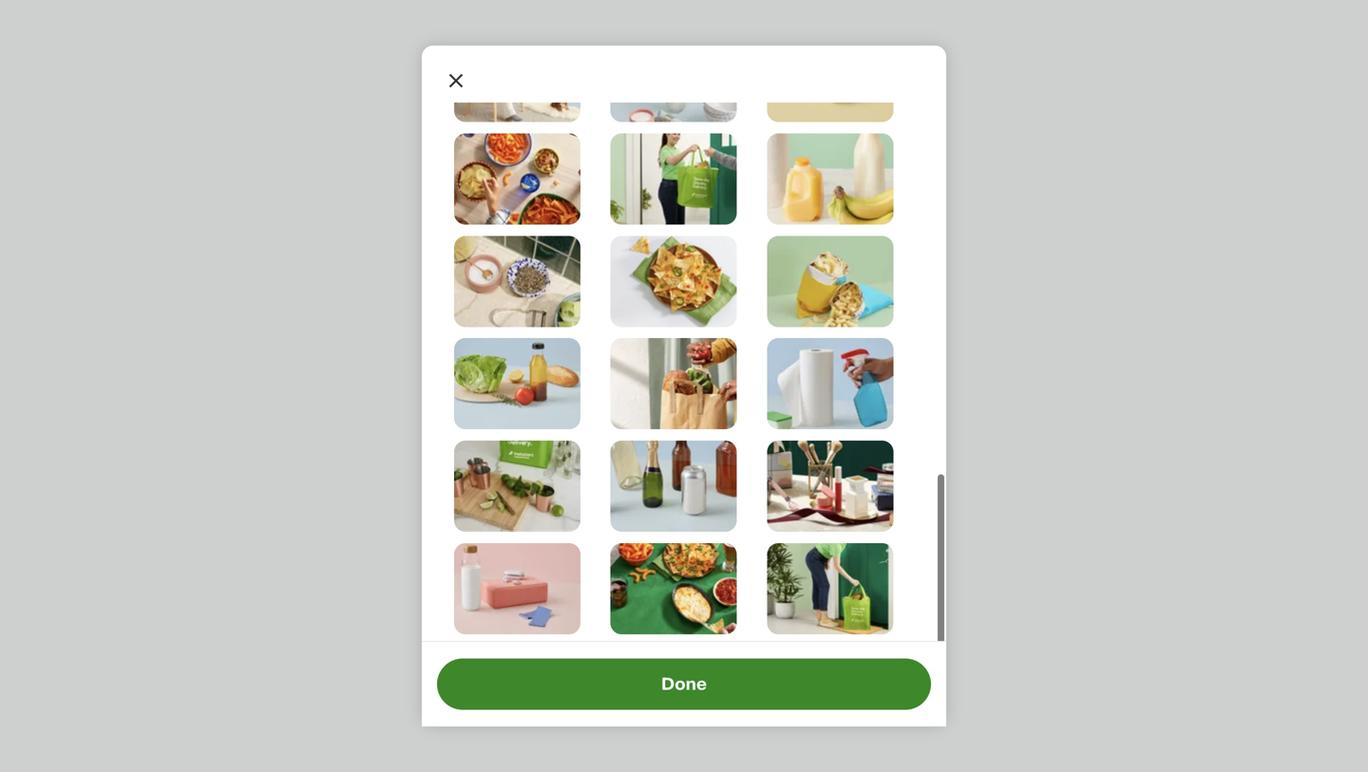 Task type: describe. For each thing, give the bounding box(es) containing it.
a table with people sitting around it with a bowl of potato chips, doritos, and cheetos. image
[[454, 133, 581, 225]]

list_add_items dialog
[[422, 0, 947, 747]]

a person holding a tomato and a grocery bag with a baguette and vegetables. image
[[611, 338, 737, 430]]

done button
[[437, 659, 931, 710]]

a bulb of garlic, a bowl of salt, a bowl of pepper, a bowl of cut celery. image
[[454, 236, 581, 327]]

bowl of nachos covered in cheese. image
[[611, 236, 737, 327]]

a marble tabletop with a wooden cutting board of cut limes, copper cups, and vodka bottles. image
[[454, 441, 581, 532]]

a blue can, a silver can, an empty bottle, an empty champagne bottle, and two brown glass bottles. image
[[611, 441, 737, 532]]

a table wtih assorted snacks and drinks. image
[[611, 544, 737, 635]]

a woman handing over a grocery bag to a customer through their front door. image
[[611, 133, 737, 225]]



Task type: vqa. For each thing, say whether or not it's contained in the screenshot.
a marble tabletop with a wooden cutting board of cut limes, copper cups, and vodka bottles. image
yes



Task type: locate. For each thing, give the bounding box(es) containing it.
a roll of paper towels, a person holding a spray bottle of blue cleaning solution, and a sponge. image
[[767, 338, 894, 430]]

a head of lettuce, a half of a lemon, a bottle of sauce, a tomato, and a small baguette. image
[[454, 338, 581, 430]]

an shopper setting a bag of groceries down at someone's door. image
[[767, 544, 894, 635]]

a roll of paper towels, a gallon of orange juice, a small bottle of milk, a bunch of bananas. image
[[767, 133, 894, 225]]

done
[[661, 677, 707, 693]]

a tabletop of makeup, skincare, and beauty products. image
[[767, 441, 894, 532]]

a water bottle, yoga block, stretch band, and ear buds. image
[[454, 544, 581, 635]]

two bags of chips open. image
[[767, 236, 894, 327]]



